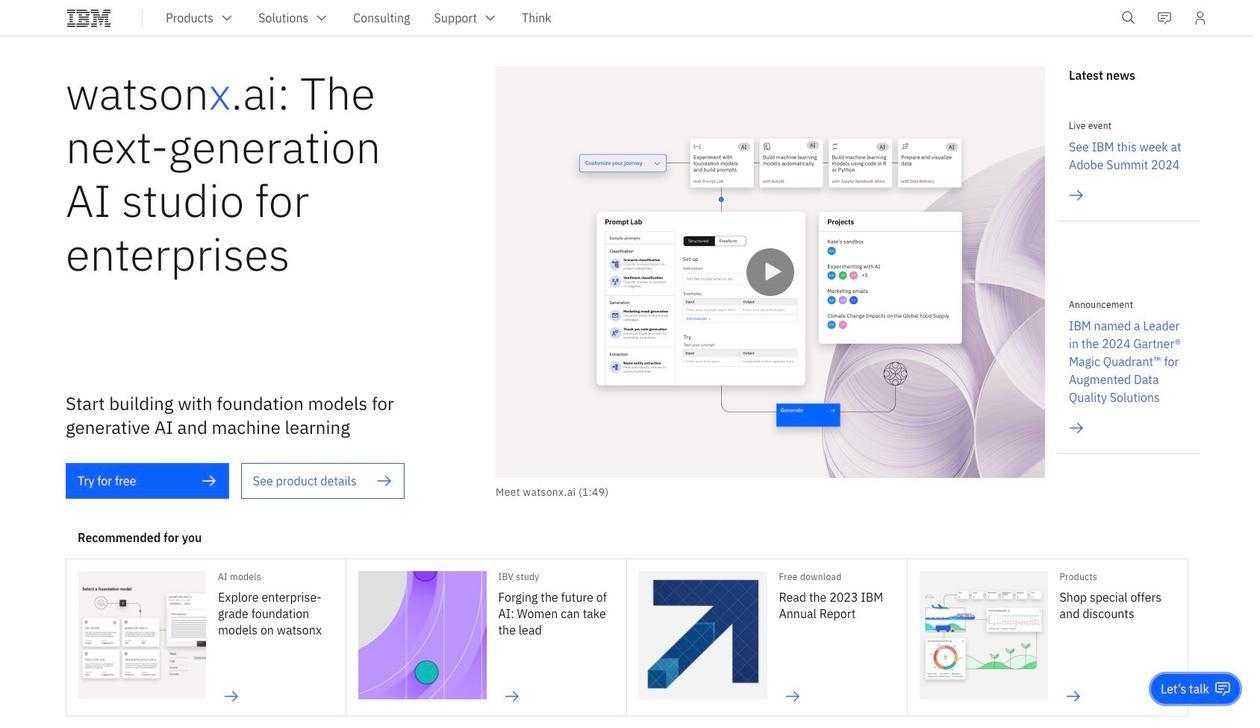 Task type: describe. For each thing, give the bounding box(es) containing it.
let's talk element
[[1161, 682, 1209, 698]]



